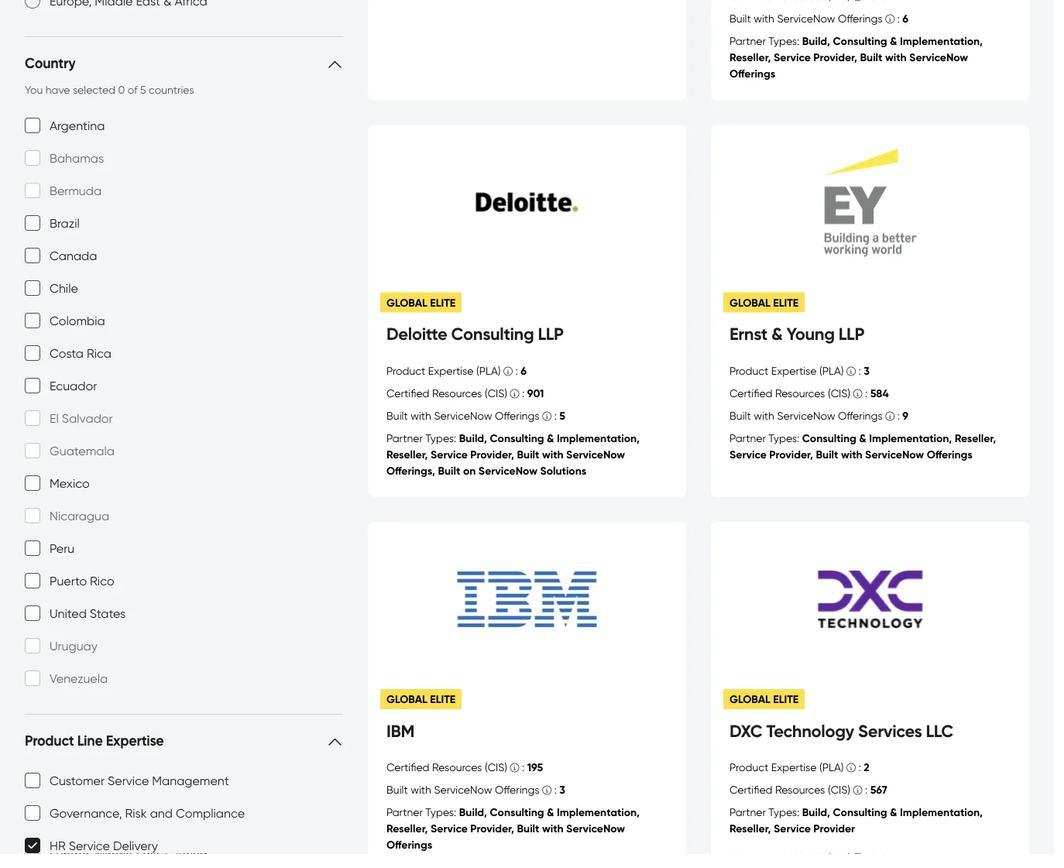 Task type: locate. For each thing, give the bounding box(es) containing it.
go to servicenow account image
[[1011, 21, 1031, 41]]



Task type: vqa. For each thing, say whether or not it's contained in the screenshot.
TIKTOK icon
no



